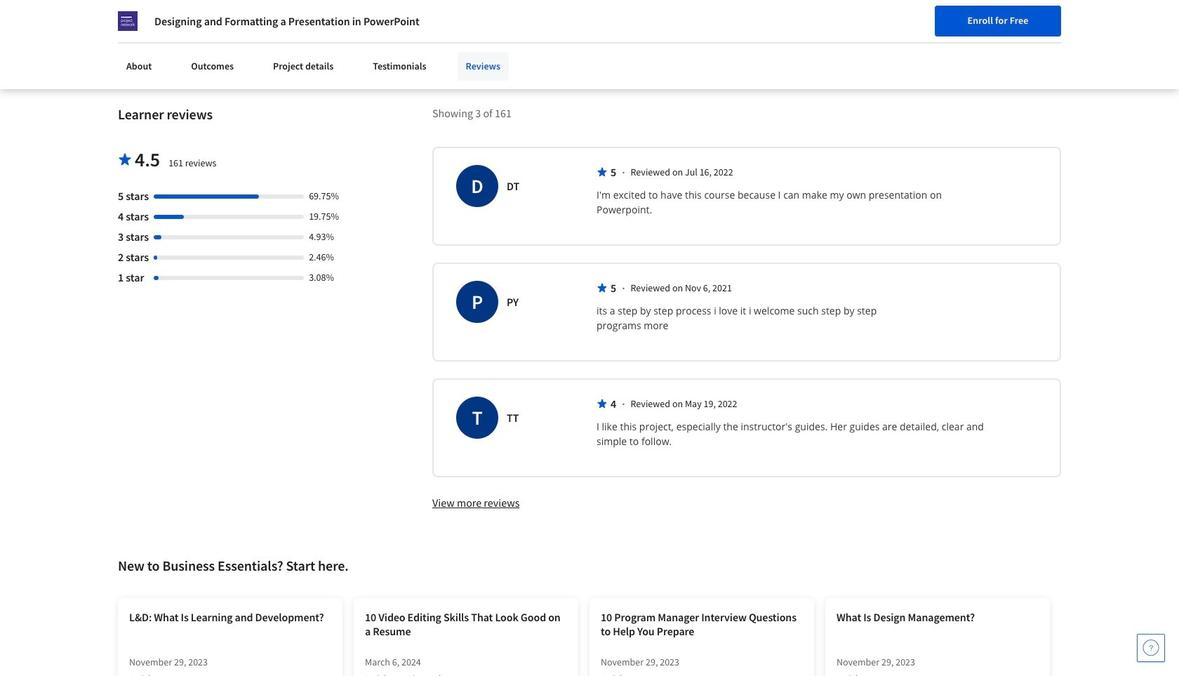 Task type: describe. For each thing, give the bounding box(es) containing it.
help center image
[[1143, 640, 1160, 656]]

coursera project network image
[[118, 11, 138, 31]]



Task type: locate. For each thing, give the bounding box(es) containing it.
None search field
[[200, 9, 537, 37]]



Task type: vqa. For each thing, say whether or not it's contained in the screenshot.
WHICH
no



